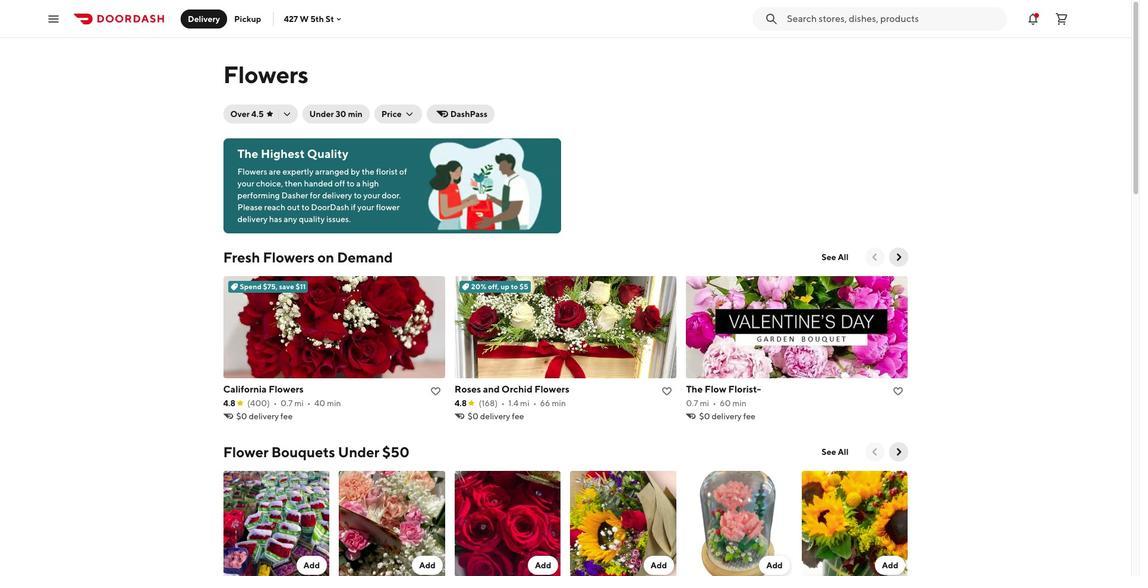 Task type: describe. For each thing, give the bounding box(es) containing it.
florist
[[376, 167, 398, 177]]

california
[[223, 384, 267, 395]]

6 add from the left
[[882, 561, 899, 571]]

delivery for the flow florist-
[[712, 412, 742, 422]]

5 add from the left
[[766, 561, 783, 571]]

by
[[351, 167, 360, 177]]

0 items, open order cart image
[[1055, 12, 1069, 26]]

flowers inside "link"
[[263, 249, 315, 266]]

2 • from the left
[[307, 399, 311, 408]]

delivery for california flowers
[[249, 412, 279, 422]]

1.4
[[508, 399, 519, 408]]

performing
[[238, 191, 280, 200]]

over 4.5 button
[[223, 105, 298, 124]]

any
[[284, 215, 297, 224]]

4.8 for california flowers
[[223, 399, 235, 408]]

flowers up over 4.5 button
[[223, 61, 308, 89]]

notification bell image
[[1026, 12, 1040, 26]]

are
[[269, 167, 281, 177]]

next button of carousel image for demand
[[893, 251, 905, 263]]

$75,
[[263, 282, 278, 291]]

• 0.7 mi • 40 min
[[274, 399, 341, 408]]

2 vertical spatial your
[[357, 203, 374, 212]]

the for the highest quality
[[238, 147, 258, 161]]

427 w 5th st button
[[284, 14, 344, 23]]

$50
[[382, 444, 409, 461]]

off
[[335, 179, 345, 188]]

the for the flow florist- 0.7 mi • 60 min
[[686, 384, 703, 395]]

0.7 inside the flow florist- 0.7 mi • 60 min
[[686, 399, 698, 408]]

60
[[720, 399, 731, 408]]

delivery
[[188, 14, 220, 23]]

1 vertical spatial under
[[338, 444, 379, 461]]

• 1.4 mi • 66 min
[[501, 399, 566, 408]]

4.5
[[251, 109, 264, 119]]

to right up on the left
[[511, 282, 518, 291]]

quality
[[299, 215, 325, 224]]

fresh flowers on demand
[[223, 249, 393, 266]]

and
[[483, 384, 500, 395]]

previous button of carousel image
[[869, 251, 881, 263]]

40
[[314, 399, 325, 408]]

choice,
[[256, 179, 283, 188]]

off,
[[488, 282, 499, 291]]

to down a
[[354, 191, 362, 200]]

20%
[[471, 282, 487, 291]]

mi for flowers
[[294, 399, 304, 408]]

1 add from the left
[[304, 561, 320, 571]]

open menu image
[[46, 12, 61, 26]]

over
[[230, 109, 250, 119]]

handed
[[304, 179, 333, 188]]

st
[[326, 14, 334, 23]]

delivery button
[[181, 9, 227, 28]]

Store search: begin typing to search for stores available on DoorDash text field
[[787, 12, 1000, 25]]

price
[[382, 109, 402, 119]]

1 vertical spatial your
[[363, 191, 380, 200]]

flower
[[376, 203, 400, 212]]

issues.
[[326, 215, 351, 224]]

$​0 delivery fee for flowers
[[236, 412, 293, 422]]

see all for fresh flowers on demand
[[822, 253, 849, 262]]

1 • from the left
[[274, 399, 277, 408]]

mi inside the flow florist- 0.7 mi • 60 min
[[700, 399, 709, 408]]

3 $​0 from the left
[[699, 412, 710, 422]]

pickup
[[234, 14, 261, 23]]

66
[[540, 399, 550, 408]]

$​0 for california
[[236, 412, 247, 422]]

w
[[300, 14, 309, 23]]

min right 40
[[327, 399, 341, 408]]

fresh flowers on demand link
[[223, 248, 393, 267]]

delivery down 'off'
[[322, 191, 352, 200]]

door.
[[382, 191, 401, 200]]

spend
[[240, 282, 262, 291]]

next button of carousel image for $50
[[893, 446, 905, 458]]

flowers up 66
[[535, 384, 570, 395]]

california flowers
[[223, 384, 304, 395]]

orchid
[[502, 384, 533, 395]]

to right out
[[302, 203, 309, 212]]

see all link for $50
[[815, 443, 856, 462]]

flower
[[223, 444, 269, 461]]

dashpass button
[[427, 105, 495, 124]]

flower bouquets under $50
[[223, 444, 409, 461]]

previous button of carousel image
[[869, 446, 881, 458]]

min right 66
[[552, 399, 566, 408]]

under 30 min button
[[302, 105, 370, 124]]

3 $​0 delivery fee from the left
[[699, 412, 756, 422]]

flowers up '• 0.7 mi • 40 min'
[[269, 384, 304, 395]]

save
[[279, 282, 294, 291]]



Task type: locate. For each thing, give the bounding box(es) containing it.
your up performing
[[238, 179, 254, 188]]

2 add from the left
[[419, 561, 436, 571]]

add button
[[296, 556, 327, 575], [296, 556, 327, 575], [412, 556, 443, 575], [412, 556, 443, 575], [528, 556, 559, 575], [644, 556, 674, 575], [759, 556, 790, 575], [759, 556, 790, 575], [875, 556, 906, 575], [875, 556, 906, 575]]

1 mi from the left
[[294, 399, 304, 408]]

fee down '• 0.7 mi • 40 min'
[[281, 412, 293, 422]]

a
[[356, 179, 361, 188]]

0 horizontal spatial 4.8
[[223, 399, 235, 408]]

see all link left previous button of carousel image on the top of the page
[[815, 248, 856, 267]]

the left flow
[[686, 384, 703, 395]]

1 vertical spatial all
[[838, 448, 849, 457]]

fee down 1.4
[[512, 412, 524, 422]]

4.8 for roses and orchid flowers
[[455, 399, 467, 408]]

spend $75, save $11
[[240, 282, 306, 291]]

see all link
[[815, 248, 856, 267], [815, 443, 856, 462]]

under 30 min
[[309, 109, 363, 119]]

0 horizontal spatial fee
[[281, 412, 293, 422]]

next button of carousel image right previous button of carousel icon
[[893, 446, 905, 458]]

$​0
[[236, 412, 247, 422], [468, 412, 479, 422], [699, 412, 710, 422]]

fee down florist-
[[743, 412, 756, 422]]

$​0 delivery fee for and
[[468, 412, 524, 422]]

4 • from the left
[[533, 399, 537, 408]]

expertly
[[283, 167, 314, 177]]

$​0 down california
[[236, 412, 247, 422]]

your
[[238, 179, 254, 188], [363, 191, 380, 200], [357, 203, 374, 212]]

0.7 left 60
[[686, 399, 698, 408]]

highest
[[261, 147, 305, 161]]

1 horizontal spatial fee
[[512, 412, 524, 422]]

1 horizontal spatial the
[[686, 384, 703, 395]]

$​0 down the flow florist- 0.7 mi • 60 min
[[699, 412, 710, 422]]

all
[[838, 253, 849, 262], [838, 448, 849, 457]]

1 horizontal spatial mi
[[520, 399, 530, 408]]

delivery for roses and orchid flowers
[[480, 412, 510, 422]]

• left 66
[[533, 399, 537, 408]]

see
[[822, 253, 836, 262], [822, 448, 836, 457]]

1 0.7 from the left
[[281, 399, 293, 408]]

min right 60
[[733, 399, 747, 408]]

next button of carousel image
[[893, 251, 905, 263], [893, 446, 905, 458]]

(400)
[[247, 399, 270, 408]]

delivery down (400)
[[249, 412, 279, 422]]

1 next button of carousel image from the top
[[893, 251, 905, 263]]

bouquets
[[271, 444, 335, 461]]

5th
[[310, 14, 324, 23]]

the highest quality
[[238, 147, 348, 161]]

2 see from the top
[[822, 448, 836, 457]]

2 horizontal spatial fee
[[743, 412, 756, 422]]

2 all from the top
[[838, 448, 849, 457]]

1 vertical spatial see all
[[822, 448, 849, 457]]

mi
[[294, 399, 304, 408], [520, 399, 530, 408], [700, 399, 709, 408]]

see for flower bouquets under $50
[[822, 448, 836, 457]]

reach
[[264, 203, 285, 212]]

0 horizontal spatial $​0 delivery fee
[[236, 412, 293, 422]]

your right if
[[357, 203, 374, 212]]

pickup button
[[227, 9, 268, 28]]

see left previous button of carousel image on the top of the page
[[822, 253, 836, 262]]

all left previous button of carousel image on the top of the page
[[838, 253, 849, 262]]

see all left previous button of carousel icon
[[822, 448, 849, 457]]

2 $​0 delivery fee from the left
[[468, 412, 524, 422]]

1 see all from the top
[[822, 253, 849, 262]]

under inside button
[[309, 109, 334, 119]]

delivery down (168)
[[480, 412, 510, 422]]

flower bouquets under $50 link
[[223, 443, 409, 462]]

$5
[[520, 282, 528, 291]]

see left previous button of carousel icon
[[822, 448, 836, 457]]

see all left previous button of carousel image on the top of the page
[[822, 253, 849, 262]]

flowers up save
[[263, 249, 315, 266]]

0 vertical spatial see all
[[822, 253, 849, 262]]

delivery down the please
[[238, 215, 268, 224]]

0 horizontal spatial $​0
[[236, 412, 247, 422]]

high
[[362, 179, 379, 188]]

$11
[[296, 282, 306, 291]]

20% off, up to $5
[[471, 282, 528, 291]]

all for demand
[[838, 253, 849, 262]]

427
[[284, 14, 298, 23]]

demand
[[337, 249, 393, 266]]

2 horizontal spatial $​0 delivery fee
[[699, 412, 756, 422]]

fee for and
[[512, 412, 524, 422]]

florist-
[[728, 384, 761, 395]]

3 mi from the left
[[700, 399, 709, 408]]

0 vertical spatial the
[[238, 147, 258, 161]]

0 horizontal spatial 0.7
[[281, 399, 293, 408]]

of
[[399, 167, 407, 177]]

1 vertical spatial see all link
[[815, 443, 856, 462]]

• inside the flow florist- 0.7 mi • 60 min
[[713, 399, 716, 408]]

0 vertical spatial under
[[309, 109, 334, 119]]

if
[[351, 203, 356, 212]]

5 • from the left
[[713, 399, 716, 408]]

please
[[238, 203, 263, 212]]

•
[[274, 399, 277, 408], [307, 399, 311, 408], [501, 399, 505, 408], [533, 399, 537, 408], [713, 399, 716, 408]]

your down high
[[363, 191, 380, 200]]

out
[[287, 203, 300, 212]]

the
[[362, 167, 375, 177]]

1 vertical spatial see
[[822, 448, 836, 457]]

1 vertical spatial the
[[686, 384, 703, 395]]

4.8
[[223, 399, 235, 408], [455, 399, 467, 408]]

2 see all link from the top
[[815, 443, 856, 462]]

up
[[501, 282, 510, 291]]

all left previous button of carousel icon
[[838, 448, 849, 457]]

see all for flower bouquets under $50
[[822, 448, 849, 457]]

• right (400)
[[274, 399, 277, 408]]

on
[[317, 249, 334, 266]]

flow
[[705, 384, 727, 395]]

mi for and
[[520, 399, 530, 408]]

1 $​0 delivery fee from the left
[[236, 412, 293, 422]]

2 0.7 from the left
[[686, 399, 698, 408]]

1 horizontal spatial 0.7
[[686, 399, 698, 408]]

arranged
[[315, 167, 349, 177]]

1 $​0 from the left
[[236, 412, 247, 422]]

3 fee from the left
[[743, 412, 756, 422]]

427 w 5th st
[[284, 14, 334, 23]]

3 • from the left
[[501, 399, 505, 408]]

1 4.8 from the left
[[223, 399, 235, 408]]

under
[[309, 109, 334, 119], [338, 444, 379, 461]]

2 mi from the left
[[520, 399, 530, 408]]

4 add from the left
[[651, 561, 667, 571]]

see all
[[822, 253, 849, 262], [822, 448, 849, 457]]

2 see all from the top
[[822, 448, 849, 457]]

1 horizontal spatial $​0
[[468, 412, 479, 422]]

roses and orchid flowers
[[455, 384, 570, 395]]

1 see all link from the top
[[815, 248, 856, 267]]

the
[[238, 147, 258, 161], [686, 384, 703, 395]]

2 $​0 from the left
[[468, 412, 479, 422]]

see all link for demand
[[815, 248, 856, 267]]

1 see from the top
[[822, 253, 836, 262]]

flowers are expertly arranged by the florist of your choice, then handed off to a high performing dasher for delivery to your door. please reach out to doordash if your flower delivery has any quality issues.
[[238, 167, 407, 224]]

the flow florist- 0.7 mi • 60 min
[[686, 384, 761, 408]]

dasher
[[281, 191, 308, 200]]

min inside button
[[348, 109, 363, 119]]

• left 60
[[713, 399, 716, 408]]

• left 1.4
[[501, 399, 505, 408]]

mi right 1.4
[[520, 399, 530, 408]]

see all link left previous button of carousel icon
[[815, 443, 856, 462]]

for
[[310, 191, 321, 200]]

the inside the flow florist- 0.7 mi • 60 min
[[686, 384, 703, 395]]

(168)
[[479, 399, 498, 408]]

$​0 down roses
[[468, 412, 479, 422]]

1 horizontal spatial $​0 delivery fee
[[468, 412, 524, 422]]

delivery
[[322, 191, 352, 200], [238, 215, 268, 224], [249, 412, 279, 422], [480, 412, 510, 422], [712, 412, 742, 422]]

min inside the flow florist- 0.7 mi • 60 min
[[733, 399, 747, 408]]

1 horizontal spatial 4.8
[[455, 399, 467, 408]]

flowers up choice,
[[238, 167, 267, 177]]

to left a
[[347, 179, 355, 188]]

• left 40
[[307, 399, 311, 408]]

0 horizontal spatial under
[[309, 109, 334, 119]]

roses
[[455, 384, 481, 395]]

1 fee from the left
[[281, 412, 293, 422]]

all for $50
[[838, 448, 849, 457]]

mi left 40
[[294, 399, 304, 408]]

0 vertical spatial next button of carousel image
[[893, 251, 905, 263]]

min
[[348, 109, 363, 119], [327, 399, 341, 408], [552, 399, 566, 408], [733, 399, 747, 408]]

the left highest
[[238, 147, 258, 161]]

under left '$50'
[[338, 444, 379, 461]]

then
[[285, 179, 302, 188]]

add
[[304, 561, 320, 571], [419, 561, 436, 571], [535, 561, 551, 571], [651, 561, 667, 571], [766, 561, 783, 571], [882, 561, 899, 571]]

$​0 delivery fee down (168)
[[468, 412, 524, 422]]

2 fee from the left
[[512, 412, 524, 422]]

fee for flowers
[[281, 412, 293, 422]]

3 add from the left
[[535, 561, 551, 571]]

$​0 for roses
[[468, 412, 479, 422]]

next button of carousel image right previous button of carousel image on the top of the page
[[893, 251, 905, 263]]

under left 30
[[309, 109, 334, 119]]

1 vertical spatial next button of carousel image
[[893, 446, 905, 458]]

min right 30
[[348, 109, 363, 119]]

$​0 delivery fee down 60
[[699, 412, 756, 422]]

has
[[269, 215, 282, 224]]

0 horizontal spatial mi
[[294, 399, 304, 408]]

delivery down 60
[[712, 412, 742, 422]]

see for fresh flowers on demand
[[822, 253, 836, 262]]

30
[[336, 109, 346, 119]]

2 horizontal spatial mi
[[700, 399, 709, 408]]

0 vertical spatial your
[[238, 179, 254, 188]]

doordash
[[311, 203, 349, 212]]

flowers inside flowers are expertly arranged by the florist of your choice, then handed off to a high performing dasher for delivery to your door. please reach out to doordash if your flower delivery has any quality issues.
[[238, 167, 267, 177]]

0.7 down california flowers
[[281, 399, 293, 408]]

0 vertical spatial see all link
[[815, 248, 856, 267]]

0 vertical spatial see
[[822, 253, 836, 262]]

2 next button of carousel image from the top
[[893, 446, 905, 458]]

4.8 down california
[[223, 399, 235, 408]]

fresh
[[223, 249, 260, 266]]

0 horizontal spatial the
[[238, 147, 258, 161]]

$​0 delivery fee down (400)
[[236, 412, 293, 422]]

2 horizontal spatial $​0
[[699, 412, 710, 422]]

mi down flow
[[700, 399, 709, 408]]

flowers
[[223, 61, 308, 89], [238, 167, 267, 177], [263, 249, 315, 266], [269, 384, 304, 395], [535, 384, 570, 395]]

0.7
[[281, 399, 293, 408], [686, 399, 698, 408]]

1 all from the top
[[838, 253, 849, 262]]

2 4.8 from the left
[[455, 399, 467, 408]]

1 horizontal spatial under
[[338, 444, 379, 461]]

quality
[[307, 147, 348, 161]]

fee
[[281, 412, 293, 422], [512, 412, 524, 422], [743, 412, 756, 422]]

0 vertical spatial all
[[838, 253, 849, 262]]

4.8 down roses
[[455, 399, 467, 408]]

price button
[[374, 105, 422, 124]]

dashpass
[[450, 109, 488, 119]]

over 4.5
[[230, 109, 264, 119]]



Task type: vqa. For each thing, say whether or not it's contained in the screenshot.
the "browsing"
no



